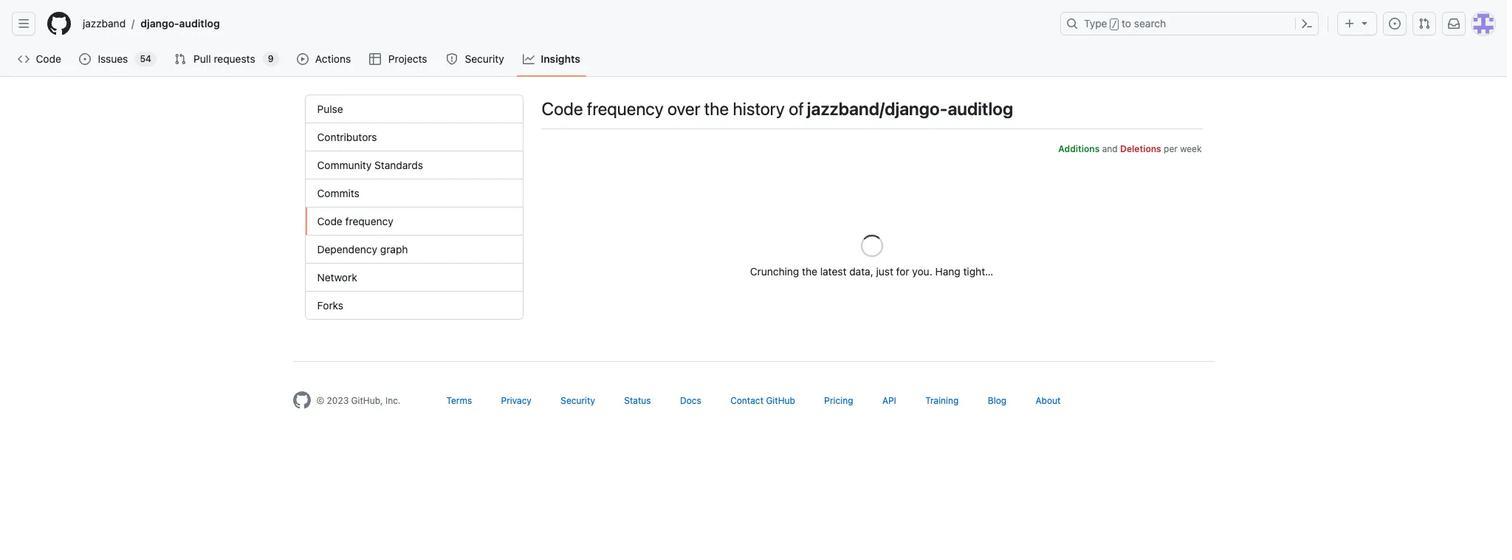 Task type: describe. For each thing, give the bounding box(es) containing it.
jazzband/django-
[[807, 98, 948, 119]]

standards
[[374, 159, 423, 171]]

pulse
[[317, 103, 343, 115]]

0 horizontal spatial homepage image
[[47, 12, 71, 35]]

forks link
[[305, 292, 522, 319]]

privacy link
[[501, 395, 532, 406]]

table image
[[370, 53, 381, 65]]

pull
[[194, 52, 211, 65]]

projects link
[[364, 48, 434, 70]]

api link
[[882, 395, 896, 406]]

django-
[[141, 17, 179, 30]]

jazzband
[[83, 17, 126, 30]]

/ for type
[[1112, 19, 1117, 30]]

© 2023 github, inc.
[[316, 395, 401, 406]]

to
[[1122, 17, 1131, 30]]

©
[[316, 395, 324, 406]]

terms
[[446, 395, 472, 406]]

jazzband / django-auditlog
[[83, 17, 220, 30]]

tight…
[[963, 265, 993, 278]]

just
[[876, 265, 893, 278]]

projects
[[388, 52, 427, 65]]

per
[[1164, 143, 1178, 154]]

hang
[[935, 265, 960, 278]]

9
[[268, 53, 274, 64]]

status
[[624, 395, 651, 406]]

docs link
[[680, 395, 701, 406]]

search
[[1134, 17, 1166, 30]]

insights
[[541, 52, 580, 65]]

type / to search
[[1084, 17, 1166, 30]]

over
[[667, 98, 700, 119]]

contact
[[730, 395, 764, 406]]

1 vertical spatial security
[[561, 395, 595, 406]]

code frequency over the history of jazzband/django-auditlog
[[542, 98, 1013, 119]]

community
[[317, 159, 372, 171]]

contact github
[[730, 395, 795, 406]]

api
[[882, 395, 896, 406]]

issue opened image
[[1389, 18, 1401, 30]]

data,
[[849, 265, 873, 278]]

training link
[[925, 395, 959, 406]]

blog
[[988, 395, 1007, 406]]

pulse link
[[305, 95, 522, 123]]

for
[[896, 265, 909, 278]]

issue opened image
[[79, 53, 91, 65]]

community standards
[[317, 159, 423, 171]]

about
[[1036, 395, 1061, 406]]

pricing
[[824, 395, 853, 406]]

and
[[1102, 143, 1118, 154]]

type
[[1084, 17, 1107, 30]]

status link
[[624, 395, 651, 406]]

command palette image
[[1301, 18, 1313, 30]]

deletions
[[1120, 143, 1161, 154]]

play image
[[297, 53, 308, 65]]

of
[[789, 98, 804, 119]]

commits
[[317, 187, 359, 199]]

list containing jazzband
[[77, 12, 1051, 35]]

contact github link
[[730, 395, 795, 406]]

crunching
[[750, 265, 799, 278]]

dependency graph
[[317, 243, 408, 255]]

history
[[733, 98, 785, 119]]

training
[[925, 395, 959, 406]]

dependency graph link
[[305, 236, 522, 264]]

code for code frequency
[[317, 215, 342, 227]]

1 vertical spatial security link
[[561, 395, 595, 406]]

terms link
[[446, 395, 472, 406]]



Task type: locate. For each thing, give the bounding box(es) containing it.
1 horizontal spatial homepage image
[[293, 391, 310, 409]]

week
[[1180, 143, 1202, 154]]

contributors link
[[305, 123, 522, 151]]

plus image
[[1344, 18, 1356, 30]]

0 vertical spatial auditlog
[[179, 17, 220, 30]]

/ left django-
[[132, 17, 135, 30]]

actions
[[315, 52, 351, 65]]

0 horizontal spatial /
[[132, 17, 135, 30]]

2 horizontal spatial code
[[542, 98, 583, 119]]

blog link
[[988, 395, 1007, 406]]

security right shield icon on the top of page
[[465, 52, 504, 65]]

/ inside type / to search
[[1112, 19, 1117, 30]]

1 horizontal spatial security link
[[561, 395, 595, 406]]

crunching the latest data, just for you. hang tight…
[[750, 265, 993, 278]]

security link left status "link"
[[561, 395, 595, 406]]

0 vertical spatial frequency
[[587, 98, 664, 119]]

insights link
[[517, 48, 586, 70]]

forks
[[317, 299, 343, 312]]

1 horizontal spatial security
[[561, 395, 595, 406]]

graph
[[380, 243, 408, 255]]

1 vertical spatial code
[[542, 98, 583, 119]]

the right over on the left of the page
[[704, 98, 729, 119]]

frequency for code frequency
[[345, 215, 393, 227]]

git pull request image for issue opened icon
[[174, 53, 186, 65]]

you.
[[912, 265, 932, 278]]

git pull request image
[[1418, 18, 1430, 30], [174, 53, 186, 65]]

frequency up dependency graph at the top
[[345, 215, 393, 227]]

list
[[77, 12, 1051, 35]]

the
[[704, 98, 729, 119], [802, 265, 817, 278]]

0 vertical spatial security link
[[440, 48, 511, 70]]

2023
[[327, 395, 349, 406]]

security link left "graph" icon
[[440, 48, 511, 70]]

/ left to
[[1112, 19, 1117, 30]]

0 horizontal spatial frequency
[[345, 215, 393, 227]]

/
[[132, 17, 135, 30], [1112, 19, 1117, 30]]

code link
[[12, 48, 67, 70]]

0 vertical spatial code
[[36, 52, 61, 65]]

1 horizontal spatial git pull request image
[[1418, 18, 1430, 30]]

1 vertical spatial git pull request image
[[174, 53, 186, 65]]

github
[[766, 395, 795, 406]]

frequency left over on the left of the page
[[587, 98, 664, 119]]

code for code frequency over the history of jazzband/django-auditlog
[[542, 98, 583, 119]]

1 horizontal spatial /
[[1112, 19, 1117, 30]]

/ inside jazzband / django-auditlog
[[132, 17, 135, 30]]

code for code
[[36, 52, 61, 65]]

github,
[[351, 395, 383, 406]]

0 vertical spatial security
[[465, 52, 504, 65]]

0 horizontal spatial git pull request image
[[174, 53, 186, 65]]

the left latest
[[802, 265, 817, 278]]

git pull request image left pull
[[174, 53, 186, 65]]

additions
[[1058, 143, 1100, 154]]

git pull request image right issue opened image
[[1418, 18, 1430, 30]]

code down insights
[[542, 98, 583, 119]]

1 vertical spatial frequency
[[345, 215, 393, 227]]

graph image
[[523, 53, 535, 65]]

1 horizontal spatial frequency
[[587, 98, 664, 119]]

1 vertical spatial the
[[802, 265, 817, 278]]

code
[[36, 52, 61, 65], [542, 98, 583, 119], [317, 215, 342, 227]]

notifications image
[[1448, 18, 1460, 30]]

0 horizontal spatial code
[[36, 52, 61, 65]]

shield image
[[446, 53, 458, 65]]

network
[[317, 271, 357, 284]]

0 horizontal spatial the
[[704, 98, 729, 119]]

git pull request image for issue opened image
[[1418, 18, 1430, 30]]

actions link
[[291, 48, 358, 70]]

1 horizontal spatial the
[[802, 265, 817, 278]]

0 horizontal spatial security link
[[440, 48, 511, 70]]

1 horizontal spatial code
[[317, 215, 342, 227]]

code right 'code' image
[[36, 52, 61, 65]]

frequency inside code frequency link
[[345, 215, 393, 227]]

frequency for code frequency over the history of jazzband/django-auditlog
[[587, 98, 664, 119]]

dependency
[[317, 243, 377, 255]]

community standards link
[[305, 151, 522, 179]]

54
[[140, 53, 151, 64]]

auditlog
[[179, 17, 220, 30], [948, 98, 1013, 119]]

security left status "link"
[[561, 395, 595, 406]]

triangle down image
[[1359, 17, 1370, 29]]

privacy
[[501, 395, 532, 406]]

additions and deletions per week
[[1058, 143, 1202, 154]]

jazzband link
[[77, 12, 132, 35]]

contributors
[[317, 131, 377, 143]]

requests
[[214, 52, 255, 65]]

code down commits
[[317, 215, 342, 227]]

django-auditlog link
[[135, 12, 226, 35]]

2 vertical spatial code
[[317, 215, 342, 227]]

security link
[[440, 48, 511, 70], [561, 395, 595, 406]]

code frequency
[[317, 215, 393, 227]]

homepage image left '©'
[[293, 391, 310, 409]]

0 horizontal spatial auditlog
[[179, 17, 220, 30]]

latest
[[820, 265, 847, 278]]

1 vertical spatial auditlog
[[948, 98, 1013, 119]]

1 horizontal spatial auditlog
[[948, 98, 1013, 119]]

code frequency link
[[305, 207, 522, 236]]

0 vertical spatial the
[[704, 98, 729, 119]]

0 horizontal spatial security
[[465, 52, 504, 65]]

inc.
[[385, 395, 401, 406]]

frequency
[[587, 98, 664, 119], [345, 215, 393, 227]]

auditlog inside jazzband / django-auditlog
[[179, 17, 220, 30]]

network link
[[305, 264, 522, 292]]

docs
[[680, 395, 701, 406]]

security
[[465, 52, 504, 65], [561, 395, 595, 406]]

commits link
[[305, 179, 522, 207]]

0 vertical spatial homepage image
[[47, 12, 71, 35]]

/ for jazzband
[[132, 17, 135, 30]]

pricing link
[[824, 395, 853, 406]]

insights element
[[305, 95, 523, 320]]

code image
[[18, 53, 30, 65]]

issues
[[98, 52, 128, 65]]

1 vertical spatial homepage image
[[293, 391, 310, 409]]

about link
[[1036, 395, 1061, 406]]

0 vertical spatial git pull request image
[[1418, 18, 1430, 30]]

pull requests
[[194, 52, 255, 65]]

code inside "insights" element
[[317, 215, 342, 227]]

homepage image up code link
[[47, 12, 71, 35]]

homepage image
[[47, 12, 71, 35], [293, 391, 310, 409]]



Task type: vqa. For each thing, say whether or not it's contained in the screenshot.
/ to the right
yes



